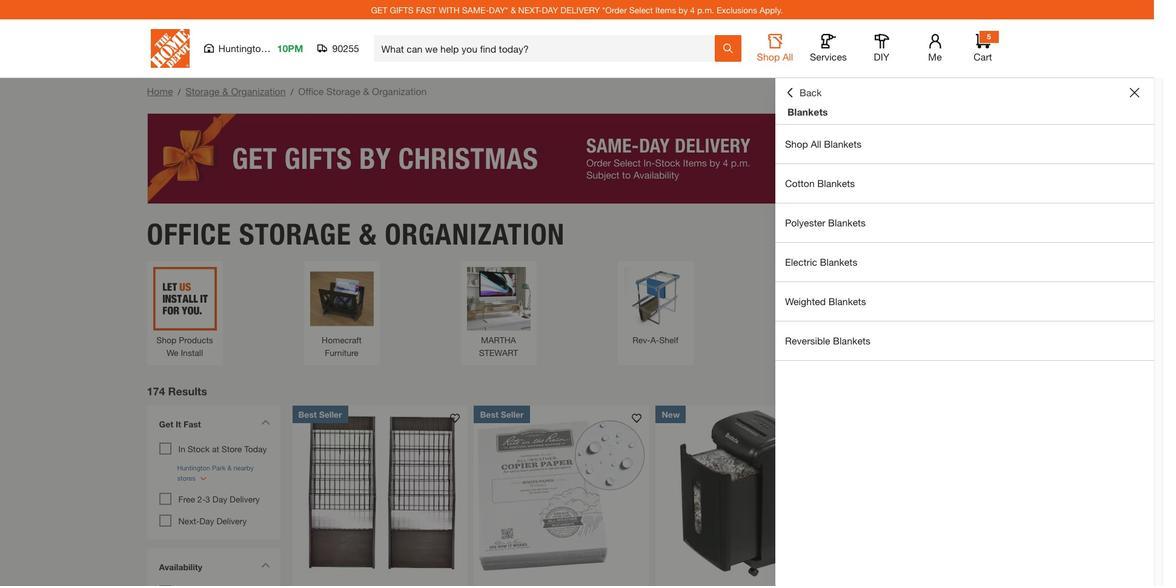 Task type: locate. For each thing, give the bounding box(es) containing it.
blankets right cotton
[[818, 178, 856, 189]]

weighted
[[786, 296, 826, 307]]

1 horizontal spatial seller
[[501, 410, 524, 420]]

shop products we install link
[[153, 267, 217, 359]]

menu containing shop all blankets
[[776, 125, 1155, 361]]

install
[[181, 348, 203, 358]]

2 vertical spatial shop
[[157, 335, 177, 345]]

blankets down back button
[[788, 106, 828, 118]]

1 vertical spatial all
[[811, 138, 822, 150]]

home link
[[147, 85, 173, 97]]

5
[[988, 32, 992, 41]]

free 2-3 day delivery
[[179, 494, 260, 505]]

0 horizontal spatial seller
[[319, 410, 342, 420]]

sponsored banner image
[[147, 113, 1008, 204]]

shop products we install image
[[153, 267, 217, 331]]

reversible blankets link
[[776, 322, 1155, 361]]

mounted
[[805, 335, 839, 345]]

get
[[371, 5, 388, 15]]

free
[[179, 494, 195, 505]]

rev-
[[633, 335, 651, 345]]

next-day delivery link
[[179, 516, 247, 527]]

0 horizontal spatial all
[[783, 51, 794, 62]]

in
[[179, 444, 185, 454]]

today
[[244, 444, 267, 454]]

stewart
[[479, 348, 519, 358]]

next-
[[519, 5, 542, 15]]

homecraft
[[322, 335, 362, 345]]

1 horizontal spatial best seller
[[480, 410, 524, 420]]

0 horizontal spatial /
[[178, 87, 181, 97]]

wall mounted link
[[781, 267, 845, 346]]

back
[[800, 87, 822, 98]]

cart 5
[[974, 32, 993, 62]]

day down 3
[[200, 516, 214, 527]]

2 best seller from the left
[[480, 410, 524, 420]]

2 / from the left
[[291, 87, 294, 97]]

/ down "10pm"
[[291, 87, 294, 97]]

it
[[176, 419, 181, 430]]

organization
[[231, 85, 286, 97], [372, 85, 427, 97], [385, 217, 565, 252]]

blankets for polyester
[[829, 217, 866, 229]]

all for shop all blankets
[[811, 138, 822, 150]]

/
[[178, 87, 181, 97], [291, 87, 294, 97]]

delivery down free 2-3 day delivery link
[[217, 516, 247, 527]]

best seller for all-weather 8-1/2 in. x 11 in. 20 lbs. bulk copier paper, white (500-sheet pack) image
[[480, 410, 524, 420]]

best for wooden free standing 6-tier display literature brochure magazine rack in black (2-pack) "image"
[[299, 410, 317, 420]]

menu
[[776, 125, 1155, 361]]

shop up cotton
[[786, 138, 809, 150]]

1 horizontal spatial best
[[480, 410, 499, 420]]

1 best seller from the left
[[299, 410, 342, 420]]

all inside menu
[[811, 138, 822, 150]]

blankets for electric
[[820, 256, 858, 268]]

rev-a-shelf link
[[624, 267, 688, 346]]

day right 3
[[213, 494, 227, 505]]

same-
[[462, 5, 489, 15]]

best for all-weather 8-1/2 in. x 11 in. 20 lbs. bulk copier paper, white (500-sheet pack) image
[[480, 410, 499, 420]]

by
[[679, 5, 688, 15]]

shop inside button
[[757, 51, 780, 62]]

&
[[511, 5, 516, 15], [222, 85, 229, 97], [363, 85, 370, 97], [359, 217, 377, 252]]

reversible blankets
[[786, 335, 871, 347]]

1 horizontal spatial /
[[291, 87, 294, 97]]

2 best from the left
[[480, 410, 499, 420]]

/ right home
[[178, 87, 181, 97]]

weighted blankets
[[786, 296, 867, 307]]

the home depot logo image
[[151, 29, 189, 68]]

0 vertical spatial shop
[[757, 51, 780, 62]]

diy button
[[863, 34, 902, 63]]

0 vertical spatial day
[[213, 494, 227, 505]]

shop down apply.
[[757, 51, 780, 62]]

all up 'cotton blankets'
[[811, 138, 822, 150]]

0 vertical spatial office
[[298, 85, 324, 97]]

homecraft furniture link
[[310, 267, 374, 359]]

blankets right reversible
[[834, 335, 871, 347]]

1 horizontal spatial shop
[[757, 51, 780, 62]]

blankets
[[788, 106, 828, 118], [825, 138, 862, 150], [818, 178, 856, 189], [829, 217, 866, 229], [820, 256, 858, 268], [829, 296, 867, 307], [834, 335, 871, 347]]

blankets for reversible
[[834, 335, 871, 347]]

shop inside the shop products we install
[[157, 335, 177, 345]]

shop all blankets
[[786, 138, 862, 150]]

next-day delivery
[[179, 516, 247, 527]]

products
[[179, 335, 213, 345]]

electric blankets link
[[776, 243, 1155, 282]]

next-
[[179, 516, 200, 527]]

delivery right 3
[[230, 494, 260, 505]]

shop inside menu
[[786, 138, 809, 150]]

0 vertical spatial all
[[783, 51, 794, 62]]

best seller
[[299, 410, 342, 420], [480, 410, 524, 420]]

polyester blankets link
[[776, 204, 1155, 242]]

2 horizontal spatial shop
[[786, 138, 809, 150]]

weighted blankets link
[[776, 282, 1155, 321]]

wall mounted
[[787, 335, 839, 345]]

blankets right electric
[[820, 256, 858, 268]]

4
[[691, 5, 695, 15]]

0 horizontal spatial best seller
[[299, 410, 342, 420]]

all inside button
[[783, 51, 794, 62]]

1 best from the left
[[299, 410, 317, 420]]

all up back button
[[783, 51, 794, 62]]

0 horizontal spatial office
[[147, 217, 232, 252]]

0 horizontal spatial shop
[[157, 335, 177, 345]]

174 results
[[147, 385, 207, 398]]

feedback link image
[[1148, 205, 1164, 270]]

blankets for cotton
[[818, 178, 856, 189]]

services button
[[810, 34, 848, 63]]

shop up we on the bottom left of page
[[157, 335, 177, 345]]

all
[[783, 51, 794, 62], [811, 138, 822, 150]]

homecraft furniture image
[[310, 267, 374, 331]]

items
[[656, 5, 677, 15]]

all for shop all
[[783, 51, 794, 62]]

1 horizontal spatial office
[[298, 85, 324, 97]]

blankets right weighted
[[829, 296, 867, 307]]

1 seller from the left
[[319, 410, 342, 420]]

blankets right polyester
[[829, 217, 866, 229]]

0 vertical spatial delivery
[[230, 494, 260, 505]]

martha stewart link
[[467, 267, 531, 359]]

select
[[630, 5, 653, 15]]

day
[[213, 494, 227, 505], [200, 516, 214, 527]]

0 horizontal spatial best
[[299, 410, 317, 420]]

2 seller from the left
[[501, 410, 524, 420]]

services
[[810, 51, 847, 62]]

1 horizontal spatial all
[[811, 138, 822, 150]]

diy
[[875, 51, 890, 62]]

all-weather 8-1/2 in. x 11 in. 20 lbs. bulk copier paper, white (500-sheet pack) image
[[474, 406, 650, 582]]

1 vertical spatial shop
[[786, 138, 809, 150]]



Task type: vqa. For each thing, say whether or not it's contained in the screenshot.
TO inside We offer competitive pricing for assembly services to match your budget and needs. With our assembly services, you'll always know the cost up front. No hidden fees or surprise charges. Learn More
no



Task type: describe. For each thing, give the bounding box(es) containing it.
174
[[147, 385, 165, 398]]

shop for shop all blankets
[[786, 138, 809, 150]]

gifts
[[390, 5, 414, 15]]

fast
[[416, 5, 437, 15]]

storage & organization link
[[186, 85, 286, 97]]

home / storage & organization / office storage & organization
[[147, 85, 427, 97]]

cart
[[974, 51, 993, 62]]

shop products we install
[[157, 335, 213, 358]]

apply.
[[760, 5, 784, 15]]

shop all button
[[756, 34, 795, 63]]

polyester blankets
[[786, 217, 866, 229]]

get it fast
[[159, 419, 201, 430]]

shop for shop products we install
[[157, 335, 177, 345]]

cotton
[[786, 178, 815, 189]]

fast
[[184, 419, 201, 430]]

electric blankets
[[786, 256, 858, 268]]

in stock at store today
[[179, 444, 267, 454]]

with
[[439, 5, 460, 15]]

store
[[222, 444, 242, 454]]

park
[[269, 42, 289, 54]]

wall
[[787, 335, 803, 345]]

delivery
[[561, 5, 600, 15]]

a-
[[651, 335, 660, 345]]

office storage & organization
[[147, 217, 565, 252]]

day*
[[489, 5, 509, 15]]

3
[[206, 494, 210, 505]]

back button
[[786, 87, 822, 99]]

wall mounted image
[[781, 267, 845, 331]]

rev-a-shelf
[[633, 335, 679, 345]]

1 vertical spatial day
[[200, 516, 214, 527]]

90255 button
[[318, 42, 360, 55]]

1 vertical spatial delivery
[[217, 516, 247, 527]]

results
[[168, 385, 207, 398]]

wooden free standing 6-tier display literature brochure magazine rack in black (2-pack) image
[[292, 406, 468, 582]]

10pm
[[277, 42, 303, 54]]

cotton blankets link
[[776, 164, 1155, 203]]

availability
[[159, 562, 202, 573]]

best seller for wooden free standing 6-tier display literature brochure magazine rack in black (2-pack) "image"
[[299, 410, 342, 420]]

huntington park
[[219, 42, 289, 54]]

martha
[[481, 335, 516, 345]]

polyester
[[786, 217, 826, 229]]

reversible
[[786, 335, 831, 347]]

seller for wooden free standing 6-tier display literature brochure magazine rack in black (2-pack) "image"
[[319, 410, 342, 420]]

home
[[147, 85, 173, 97]]

*order
[[603, 5, 627, 15]]

martha stewart image
[[467, 267, 531, 331]]

new
[[662, 410, 680, 420]]

drawer close image
[[1131, 88, 1140, 98]]

in stock at store today link
[[179, 444, 267, 454]]

shop all
[[757, 51, 794, 62]]

huntington
[[219, 42, 267, 54]]

we
[[167, 348, 179, 358]]

furniture
[[325, 348, 359, 358]]

electric
[[786, 256, 818, 268]]

blankets for weighted
[[829, 296, 867, 307]]

1 vertical spatial office
[[147, 217, 232, 252]]

martha stewart
[[479, 335, 519, 358]]

day
[[542, 5, 559, 15]]

me
[[929, 51, 943, 62]]

homecraft furniture
[[322, 335, 362, 358]]

What can we help you find today? search field
[[382, 36, 714, 61]]

blankets up 'cotton blankets'
[[825, 138, 862, 150]]

stock
[[188, 444, 210, 454]]

cotton blankets
[[786, 178, 856, 189]]

free 2-3 day delivery link
[[179, 494, 260, 505]]

me button
[[916, 34, 955, 63]]

p.m.
[[698, 5, 715, 15]]

seller for all-weather 8-1/2 in. x 11 in. 20 lbs. bulk copier paper, white (500-sheet pack) image
[[501, 410, 524, 420]]

shop all blankets link
[[776, 125, 1155, 164]]

get it fast link
[[153, 412, 274, 440]]

1 / from the left
[[178, 87, 181, 97]]

availability link
[[153, 555, 274, 583]]

office supplies image
[[938, 267, 1002, 331]]

30 l/7.9 gal. paper shredder cross cut document shredder for credit card/cd/junk mail shredder for office home image
[[656, 406, 832, 582]]

shelf
[[660, 335, 679, 345]]

get gifts fast with same-day* & next-day delivery *order select items by 4 p.m. exclusions apply.
[[371, 5, 784, 15]]

90255
[[332, 42, 359, 54]]

exclusions
[[717, 5, 758, 15]]

rev a shelf image
[[624, 267, 688, 331]]

2-
[[198, 494, 206, 505]]

shop for shop all
[[757, 51, 780, 62]]

at
[[212, 444, 219, 454]]



